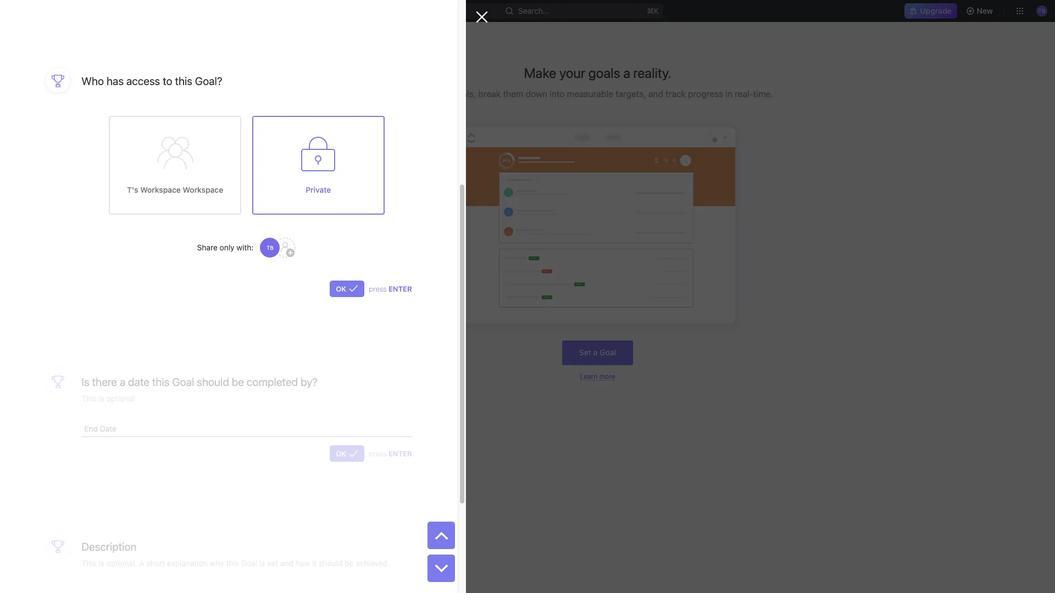 Task type: vqa. For each thing, say whether or not it's contained in the screenshot.
this related to to
yes



Task type: locate. For each thing, give the bounding box(es) containing it.
who
[[82, 75, 104, 87]]

tree inside sidebar navigation
[[4, 229, 135, 377]]

ok button
[[330, 281, 365, 297], [330, 446, 365, 463]]

there
[[92, 376, 117, 389]]

1 vertical spatial this
[[152, 376, 170, 389]]

should
[[197, 376, 229, 389]]

inbox link
[[4, 72, 135, 90]]

down
[[526, 89, 548, 99]]

learn more
[[580, 373, 616, 381]]

measurable
[[567, 89, 614, 99]]

0 vertical spatial ok
[[336, 285, 347, 294]]

workspace
[[140, 185, 181, 195], [183, 185, 223, 195]]

goal?
[[195, 75, 223, 87]]

0 vertical spatial press
[[369, 285, 387, 294]]

1 press from the top
[[369, 285, 387, 294]]

create
[[422, 89, 449, 99]]

0 horizontal spatial this
[[152, 376, 170, 389]]

track
[[666, 89, 686, 99]]

sidebar navigation
[[0, 22, 140, 594]]

1 horizontal spatial workspace
[[183, 185, 223, 195]]

in
[[726, 89, 733, 99]]

enter
[[389, 285, 412, 294], [389, 450, 412, 459]]

date
[[128, 376, 150, 389]]

1 vertical spatial ok button
[[330, 446, 365, 463]]

0 horizontal spatial a
[[120, 376, 125, 389]]

0 vertical spatial press enter
[[369, 285, 412, 294]]

a up targets,
[[624, 65, 631, 81]]

0 vertical spatial this
[[175, 75, 192, 87]]

2 press enter from the top
[[369, 450, 412, 459]]

0 horizontal spatial goal
[[172, 376, 194, 389]]

goal right the "set"
[[600, 348, 617, 357]]

a
[[624, 65, 631, 81], [594, 348, 598, 357], [120, 376, 125, 389]]

them
[[503, 89, 524, 99]]

1 vertical spatial press
[[369, 450, 387, 459]]

by?
[[301, 376, 318, 389]]

⌘k
[[648, 6, 660, 15]]

reality.
[[634, 65, 672, 81]]

0 vertical spatial ok button
[[330, 281, 365, 297]]

ok
[[336, 285, 347, 294], [336, 450, 347, 459]]

learn more link
[[580, 373, 616, 381]]

this right the to
[[175, 75, 192, 87]]

1 vertical spatial press enter
[[369, 450, 412, 459]]

2 vertical spatial a
[[120, 376, 125, 389]]

new
[[978, 6, 994, 15]]

break
[[479, 89, 501, 99]]

0 vertical spatial a
[[624, 65, 631, 81]]

dialog
[[0, 0, 488, 594]]

goal inside dialog
[[172, 376, 194, 389]]

goals,
[[451, 89, 476, 99]]

dialog containing who has access to this goal?
[[0, 0, 488, 594]]

this
[[175, 75, 192, 87], [152, 376, 170, 389]]

access
[[126, 75, 160, 87]]

make your goals a reality.
[[524, 65, 672, 81]]

0 vertical spatial goal
[[600, 348, 617, 357]]

a right the "set"
[[594, 348, 598, 357]]

and
[[649, 89, 664, 99]]

1 horizontal spatial this
[[175, 75, 192, 87]]

0 horizontal spatial workspace
[[140, 185, 181, 195]]

this for to
[[175, 75, 192, 87]]

1 workspace from the left
[[140, 185, 181, 195]]

is
[[82, 376, 89, 389]]

tree
[[4, 229, 135, 377]]

0 vertical spatial enter
[[389, 285, 412, 294]]

inbox
[[26, 76, 46, 85]]

a left date
[[120, 376, 125, 389]]

has
[[107, 75, 124, 87]]

this right date
[[152, 376, 170, 389]]

progress
[[689, 89, 724, 99]]

goal
[[600, 348, 617, 357], [172, 376, 194, 389]]

goal left should
[[172, 376, 194, 389]]

1 vertical spatial ok
[[336, 450, 347, 459]]

2 horizontal spatial a
[[624, 65, 631, 81]]

2 ok button from the top
[[330, 446, 365, 463]]

to
[[163, 75, 172, 87]]

t's workspace workspace
[[127, 185, 223, 195]]

make
[[524, 65, 557, 81]]

more
[[600, 373, 616, 381]]

1 horizontal spatial a
[[594, 348, 598, 357]]

press
[[369, 285, 387, 294], [369, 450, 387, 459]]

1 vertical spatial enter
[[389, 450, 412, 459]]

2 ok from the top
[[336, 450, 347, 459]]

this for date
[[152, 376, 170, 389]]

real-
[[735, 89, 754, 99]]

press enter
[[369, 285, 412, 294], [369, 450, 412, 459]]

1 vertical spatial goal
[[172, 376, 194, 389]]



Task type: describe. For each thing, give the bounding box(es) containing it.
description
[[82, 541, 137, 554]]

new button
[[962, 2, 1000, 20]]

1 enter from the top
[[389, 285, 412, 294]]

1 horizontal spatial goal
[[600, 348, 617, 357]]

1 press enter from the top
[[369, 285, 412, 294]]

set
[[580, 348, 592, 357]]

create goals, break them down into measurable targets, and track progress in real-time.
[[422, 89, 774, 99]]

be
[[232, 376, 244, 389]]

2 enter from the top
[[389, 450, 412, 459]]

targets,
[[616, 89, 647, 99]]

1 vertical spatial a
[[594, 348, 598, 357]]

2 workspace from the left
[[183, 185, 223, 195]]

who has access to this goal?
[[82, 75, 223, 87]]

share only with:
[[197, 243, 254, 252]]

t's
[[127, 185, 138, 195]]

learn
[[580, 373, 598, 381]]

1 ok button from the top
[[330, 281, 365, 297]]

2 press from the top
[[369, 450, 387, 459]]

completed
[[247, 376, 298, 389]]

only
[[220, 243, 235, 252]]

your
[[560, 65, 586, 81]]

time.
[[754, 89, 774, 99]]

upgrade
[[921, 6, 952, 15]]

search...
[[519, 6, 550, 15]]

share
[[197, 243, 218, 252]]

set a goal
[[580, 348, 617, 357]]

tb button
[[259, 237, 297, 259]]

upgrade link
[[905, 3, 958, 19]]

with:
[[237, 243, 254, 252]]

tb
[[267, 245, 274, 251]]

1 ok from the top
[[336, 285, 347, 294]]

private
[[306, 185, 331, 195]]

into
[[550, 89, 565, 99]]

goals
[[589, 65, 621, 81]]

is there a date this goal should be completed by?
[[82, 376, 318, 389]]



